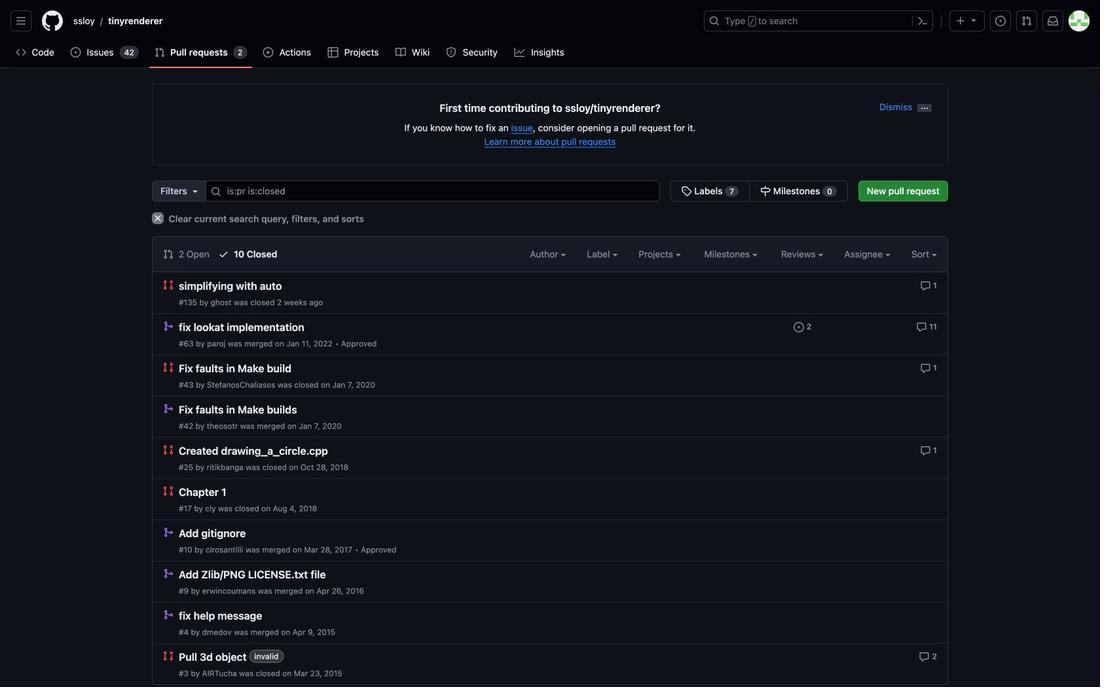 Task type: locate. For each thing, give the bounding box(es) containing it.
git pull request image
[[155, 47, 165, 58], [163, 249, 174, 260]]

issue opened image
[[995, 16, 1006, 26], [794, 322, 804, 333]]

comment image
[[920, 281, 931, 291], [920, 446, 931, 456], [919, 652, 930, 663]]

Issues search field
[[205, 181, 660, 202]]

merged pull request image for first merged pull request element from the top of the page
[[163, 321, 174, 332]]

1 vertical spatial merged pull request image
[[163, 569, 174, 579]]

1 vertical spatial closed pull request image
[[163, 651, 174, 662]]

merged pull request image for 4th merged pull request element
[[163, 569, 174, 579]]

2 closed pull request element from the top
[[163, 362, 174, 373]]

merged pull request image for fourth merged pull request element from the bottom
[[163, 404, 174, 414]]

1 closed pull request element from the top
[[163, 280, 174, 290]]

1 merged pull request element from the top
[[163, 321, 174, 332]]

None search field
[[152, 181, 848, 202]]

code image
[[16, 47, 26, 58]]

issue element
[[670, 181, 848, 202]]

1 vertical spatial issue opened image
[[794, 322, 804, 333]]

list
[[68, 10, 696, 31]]

tag image
[[681, 186, 692, 196]]

merged pull request element
[[163, 321, 174, 332], [163, 403, 174, 414], [163, 527, 174, 538], [163, 568, 174, 579], [163, 610, 174, 620]]

1 vertical spatial merged pull request image
[[163, 404, 174, 414]]

1 closed pull request image from the top
[[163, 486, 174, 497]]

0 vertical spatial merged pull request image
[[163, 527, 174, 538]]

closed pull request image
[[163, 280, 174, 290], [163, 362, 174, 373], [163, 445, 174, 455]]

closed pull request image
[[163, 486, 174, 497], [163, 651, 174, 662]]

comment image
[[916, 322, 927, 333], [920, 363, 931, 374]]

3 merged pull request image from the top
[[163, 610, 174, 620]]

triangle down image
[[190, 186, 200, 196]]

book image
[[395, 47, 406, 58]]

comment image for 5th closed pull request element from the top
[[919, 652, 930, 663]]

0 vertical spatial comment image
[[920, 281, 931, 291]]

0 vertical spatial closed pull request image
[[163, 280, 174, 290]]

2 merged pull request image from the top
[[163, 569, 174, 579]]

3 closed pull request image from the top
[[163, 445, 174, 455]]

1 merged pull request image from the top
[[163, 527, 174, 538]]

0 vertical spatial comment image
[[916, 322, 927, 333]]

comment image for first closed pull request element from the top
[[920, 281, 931, 291]]

2 closed pull request image from the top
[[163, 362, 174, 373]]

2 vertical spatial merged pull request image
[[163, 610, 174, 620]]

closed pull request element
[[163, 280, 174, 290], [163, 362, 174, 373], [163, 445, 174, 455], [163, 486, 174, 497], [163, 651, 174, 662]]

2 vertical spatial comment image
[[919, 652, 930, 663]]

2 vertical spatial closed pull request image
[[163, 445, 174, 455]]

0 horizontal spatial issue opened image
[[794, 322, 804, 333]]

0 vertical spatial merged pull request image
[[163, 321, 174, 332]]

2 merged pull request image from the top
[[163, 404, 174, 414]]

1 vertical spatial closed pull request image
[[163, 362, 174, 373]]

0 vertical spatial closed pull request image
[[163, 486, 174, 497]]

1 merged pull request image from the top
[[163, 321, 174, 332]]

merged pull request image
[[163, 527, 174, 538], [163, 569, 174, 579], [163, 610, 174, 620]]

1 horizontal spatial issue opened image
[[995, 16, 1006, 26]]

assignees image
[[885, 254, 891, 257]]

2 merged pull request element from the top
[[163, 403, 174, 414]]

merged pull request image
[[163, 321, 174, 332], [163, 404, 174, 414]]



Task type: vqa. For each thing, say whether or not it's contained in the screenshot.
'search' image
yes



Task type: describe. For each thing, give the bounding box(es) containing it.
check image
[[218, 249, 229, 260]]

milestone image
[[760, 186, 771, 196]]

0 vertical spatial issue opened image
[[995, 16, 1006, 26]]

label image
[[612, 254, 618, 257]]

merged pull request image for third merged pull request element from the bottom of the page
[[163, 527, 174, 538]]

0 vertical spatial git pull request image
[[155, 47, 165, 58]]

1 vertical spatial git pull request image
[[163, 249, 174, 260]]

graph image
[[514, 47, 525, 58]]

notifications image
[[1048, 16, 1058, 26]]

x image
[[152, 212, 164, 224]]

5 closed pull request element from the top
[[163, 651, 174, 662]]

command palette image
[[917, 16, 928, 26]]

play image
[[263, 47, 273, 58]]

git pull request image
[[1021, 16, 1032, 26]]

1 closed pull request image from the top
[[163, 280, 174, 290]]

issue opened image
[[70, 47, 81, 58]]

shield image
[[446, 47, 456, 58]]

2 issues element
[[794, 321, 812, 333]]

author image
[[561, 254, 566, 257]]

1 vertical spatial comment image
[[920, 446, 931, 456]]

triangle down image
[[968, 15, 979, 25]]

1 vertical spatial comment image
[[920, 363, 931, 374]]

5 merged pull request element from the top
[[163, 610, 174, 620]]

Search all issues text field
[[205, 181, 660, 202]]

4 merged pull request element from the top
[[163, 568, 174, 579]]

table image
[[328, 47, 338, 58]]

3 closed pull request element from the top
[[163, 445, 174, 455]]

homepage image
[[42, 10, 63, 31]]

search image
[[211, 187, 221, 197]]

plus image
[[955, 16, 966, 26]]

issue opened image inside 2 issues element
[[794, 322, 804, 333]]

3 merged pull request element from the top
[[163, 527, 174, 538]]

merged pull request image for fifth merged pull request element from the top of the page
[[163, 610, 174, 620]]

4 closed pull request element from the top
[[163, 486, 174, 497]]

2 closed pull request image from the top
[[163, 651, 174, 662]]



